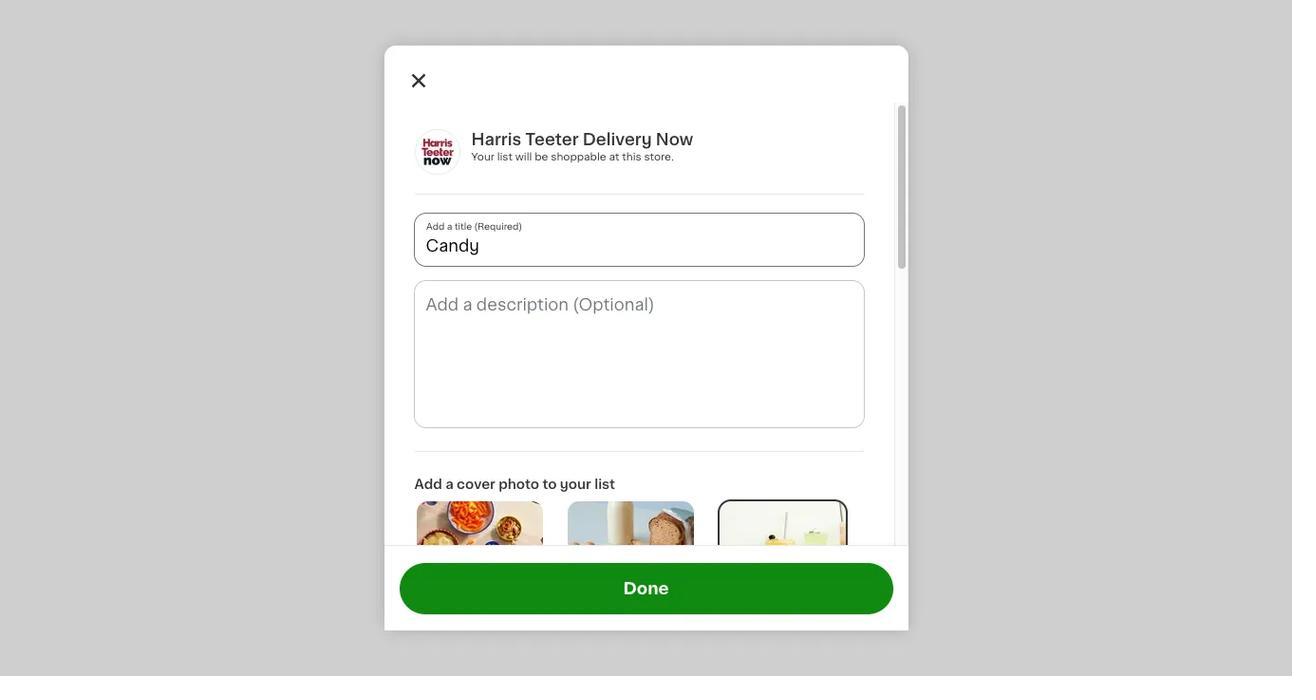 Task type: describe. For each thing, give the bounding box(es) containing it.
now
[[656, 132, 694, 147]]

Add a title (Required) text field
[[415, 214, 864, 266]]

at
[[609, 152, 620, 162]]

harris teeter delivery now your list will be shoppable at this store.
[[472, 132, 694, 162]]

teeter
[[526, 132, 579, 147]]

to
[[543, 478, 557, 491]]

a carton of 6 eggs, an open loaf of bread, and a small bottle of milk. image
[[568, 502, 694, 593]]

harris
[[472, 132, 522, 147]]

done button
[[399, 563, 893, 614]]

this
[[622, 152, 642, 162]]

an assortment of glasses increasing in height with various cocktails. image
[[720, 502, 846, 593]]

delivery
[[583, 132, 652, 147]]

harris teeter delivery now logo image
[[415, 129, 460, 175]]

be
[[535, 152, 548, 162]]

store.
[[644, 152, 674, 162]]

will
[[516, 152, 532, 162]]

list_add_items dialog
[[384, 46, 909, 676]]



Task type: locate. For each thing, give the bounding box(es) containing it.
list right "your"
[[595, 478, 615, 491]]

photo
[[499, 478, 540, 491]]

add a cover photo to your list
[[415, 478, 615, 491]]

None text field
[[415, 281, 864, 427]]

your
[[472, 152, 495, 162]]

list left will
[[497, 152, 513, 162]]

your
[[560, 478, 592, 491]]

add
[[415, 478, 442, 491]]

done
[[623, 581, 669, 596]]

shoppable
[[551, 152, 607, 162]]

list inside harris teeter delivery now your list will be shoppable at this store.
[[497, 152, 513, 162]]

1 vertical spatial list
[[595, 478, 615, 491]]

a
[[446, 478, 454, 491]]

0 vertical spatial list
[[497, 152, 513, 162]]

cover
[[457, 478, 496, 491]]

a table with people sitting around it with a bowl of potato chips, doritos, and cheetos. image
[[417, 502, 543, 593]]

1 horizontal spatial list
[[595, 478, 615, 491]]

0 horizontal spatial list
[[497, 152, 513, 162]]

list
[[497, 152, 513, 162], [595, 478, 615, 491]]

none text field inside the list_add_items dialog
[[415, 281, 864, 427]]



Task type: vqa. For each thing, say whether or not it's contained in the screenshot.
just
no



